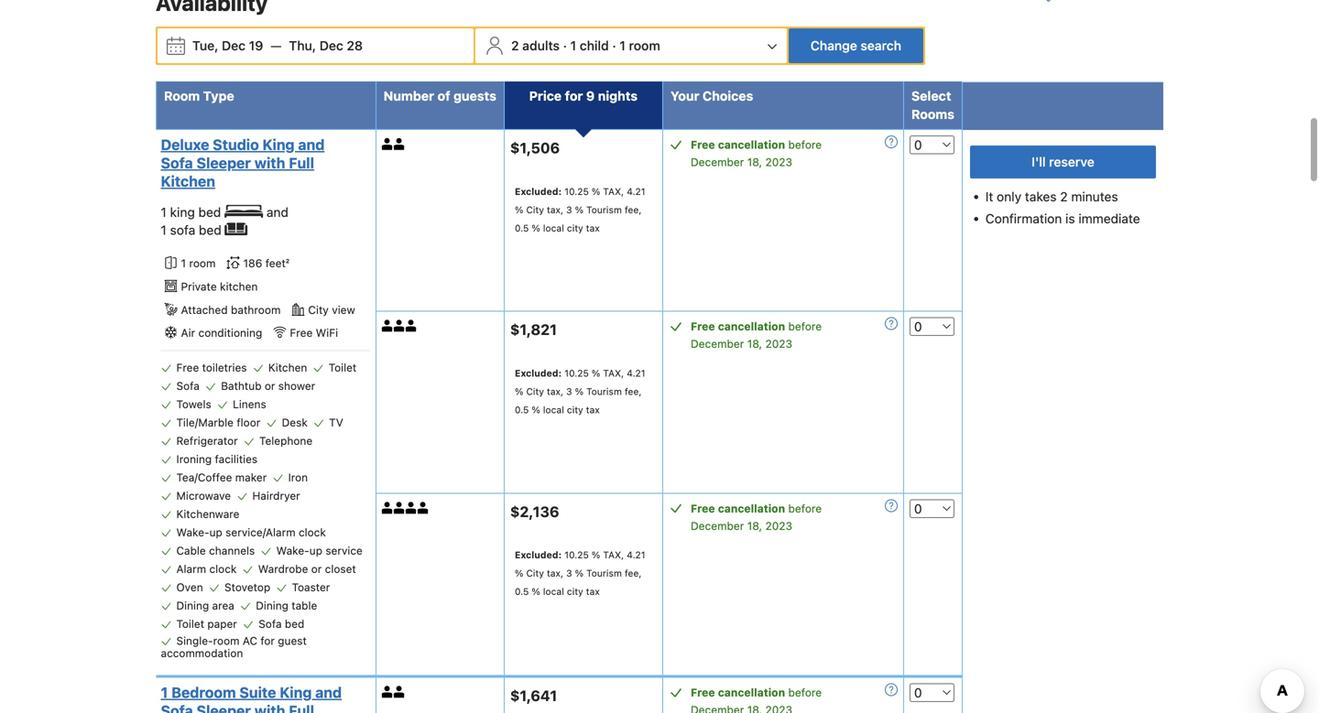 Task type: vqa. For each thing, say whether or not it's contained in the screenshot.
& to the left
no



Task type: describe. For each thing, give the bounding box(es) containing it.
2 dec from the left
[[320, 38, 343, 53]]

before december 18, 2023 for third more details on meals and payment options image from the bottom
[[691, 138, 822, 169]]

1 for 1 room
[[181, 257, 186, 270]]

1 horizontal spatial for
[[565, 88, 583, 104]]

wardrobe or closet
[[258, 563, 356, 576]]

single-
[[176, 635, 213, 648]]

oven
[[176, 582, 203, 594]]

tea/coffee
[[176, 472, 232, 484]]

4.21 for $2,136
[[627, 550, 646, 561]]

service
[[326, 545, 363, 558]]

ironing facilities
[[176, 453, 258, 466]]

microwave
[[176, 490, 231, 503]]

3 for $2,136
[[566, 568, 572, 579]]

4.21 for $1,821
[[627, 368, 646, 379]]

guest
[[278, 635, 307, 648]]

18, for third more details on meals and payment options image from the top of the page
[[747, 704, 762, 714]]

2023 for more details on meals and payment options icon
[[765, 338, 793, 351]]

sofa inside 'deluxe studio king and sofa sleeper with full kitchen'
[[161, 154, 193, 172]]

or for wardrobe
[[311, 563, 322, 576]]

king
[[170, 205, 195, 220]]

10.25 % tax, 4.21 % city tax, 3 % tourism fee, 0.5 % local city tax for $2,136
[[515, 550, 646, 597]]

free cancellation for third more details on meals and payment options image from the top of the page
[[691, 687, 785, 700]]

tue,
[[192, 38, 218, 53]]

tax, for $2,136
[[603, 550, 624, 561]]

price for 9 nights
[[529, 88, 638, 104]]

free for more details on meals and payment options icon
[[691, 320, 715, 333]]

cancellation for third more details on meals and payment options image from the bottom
[[718, 138, 785, 151]]

$1,506
[[510, 140, 560, 157]]

free cancellation for 2nd more details on meals and payment options image
[[691, 502, 785, 515]]

full
[[289, 154, 314, 172]]

and inside "1 bedroom suite king and sofa sleeper with ful"
[[315, 684, 342, 702]]

feet²
[[265, 257, 289, 270]]

before december 18, 2023 for third more details on meals and payment options image from the top of the page
[[691, 687, 822, 714]]

city up free wifi
[[308, 304, 329, 316]]

desk
[[282, 417, 308, 429]]

deluxe studio king and sofa sleeper with full kitchen link
[[161, 136, 365, 191]]

bathtub or shower
[[221, 380, 315, 393]]

suite
[[240, 684, 276, 702]]

rooms
[[912, 107, 955, 122]]

telephone
[[259, 435, 313, 448]]

is
[[1066, 211, 1075, 226]]

december for 2nd more details on meals and payment options image
[[691, 520, 744, 533]]

king inside 'deluxe studio king and sofa sleeper with full kitchen'
[[263, 136, 295, 154]]

—
[[271, 38, 282, 53]]

number
[[384, 88, 434, 104]]

it
[[986, 189, 993, 204]]

attached bathroom
[[181, 304, 281, 316]]

child
[[580, 38, 609, 53]]

december for more details on meals and payment options icon
[[691, 338, 744, 351]]

air conditioning
[[181, 327, 262, 340]]

0.5 for $2,136
[[515, 586, 529, 597]]

stovetop
[[224, 582, 270, 594]]

facilities
[[215, 453, 258, 466]]

toiletries
[[202, 362, 247, 374]]

hairdryer
[[252, 490, 300, 503]]

before december 18, 2023 for more details on meals and payment options icon
[[691, 320, 822, 351]]

number of guests
[[384, 88, 497, 104]]

toilet for toilet paper
[[176, 618, 204, 631]]

10.25 for $2,136
[[565, 550, 589, 561]]

private
[[181, 280, 217, 293]]

room
[[164, 88, 200, 104]]

wifi
[[316, 327, 338, 340]]

local for $1,506
[[543, 222, 564, 233]]

3 for $1,821
[[566, 386, 572, 397]]

toaster
[[292, 582, 330, 594]]

city for $1,506
[[567, 222, 583, 233]]

shower
[[278, 380, 315, 393]]

area
[[212, 600, 234, 613]]

choices
[[703, 88, 753, 104]]

1 · from the left
[[563, 38, 567, 53]]

studio
[[213, 136, 259, 154]]

free cancellation for more details on meals and payment options icon
[[691, 320, 785, 333]]

takes
[[1025, 189, 1057, 204]]

1 right child
[[620, 38, 626, 53]]

dining for dining area
[[176, 600, 209, 613]]

0.5 for $1,821
[[515, 404, 529, 415]]

for inside single-room ac for guest accommodation
[[260, 635, 275, 648]]

maker
[[235, 472, 267, 484]]

sleeper inside 'deluxe studio king and sofa sleeper with full kitchen'
[[196, 154, 251, 172]]

bathtub
[[221, 380, 262, 393]]

confirmation
[[986, 211, 1062, 226]]

king inside "1 bedroom suite king and sofa sleeper with ful"
[[280, 684, 312, 702]]

your choices
[[671, 88, 753, 104]]

1 for 1 sofa bed
[[161, 223, 167, 238]]

towels
[[176, 398, 211, 411]]

tile/marble floor
[[176, 417, 260, 429]]

room for 1 room
[[189, 257, 216, 270]]

room for single-room ac for guest accommodation
[[213, 635, 240, 648]]

room type
[[164, 88, 234, 104]]

1 more details on meals and payment options image from the top
[[885, 136, 898, 148]]

1 king bed
[[161, 205, 225, 220]]

toilet paper
[[176, 618, 237, 631]]

attached
[[181, 304, 228, 316]]

9
[[586, 88, 595, 104]]

10.25 for $1,506
[[565, 186, 589, 197]]

refrigerator
[[176, 435, 238, 448]]

bedroom
[[171, 684, 236, 702]]

select
[[912, 88, 951, 104]]

or for bathtub
[[265, 380, 275, 393]]

bed for sofa
[[199, 223, 221, 238]]

before december 18, 2023 for 2nd more details on meals and payment options image
[[691, 502, 822, 533]]

$1,821
[[510, 322, 557, 339]]

10.25 % tax, 4.21 % city tax, 3 % tourism fee, 0.5 % local city tax for $1,821
[[515, 368, 646, 415]]

before for more details on meals and payment options icon
[[788, 320, 822, 333]]

excluded: for $2,136
[[515, 550, 562, 561]]

free wifi
[[290, 327, 338, 340]]

cancellation for more details on meals and payment options icon
[[718, 320, 785, 333]]

tax for $2,136
[[586, 586, 600, 597]]

sofa inside "1 bedroom suite king and sofa sleeper with ful"
[[161, 703, 193, 714]]

conditioning
[[198, 327, 262, 340]]

floor
[[237, 417, 260, 429]]

sofa down dining table on the bottom left
[[259, 618, 282, 631]]

sofa up 'towels'
[[176, 380, 200, 393]]

up for service
[[309, 545, 322, 558]]

2 · from the left
[[612, 38, 616, 53]]

186
[[243, 257, 262, 270]]

kitchenware
[[176, 508, 240, 521]]

it only takes 2 minutes confirmation is immediate
[[986, 189, 1140, 226]]

room inside 2 adults · 1 child · 1 room dropdown button
[[629, 38, 660, 53]]

city for $1,506
[[526, 204, 544, 215]]

select rooms
[[912, 88, 955, 122]]

186 feet²
[[243, 257, 289, 270]]

of
[[437, 88, 450, 104]]

change search
[[811, 38, 902, 53]]

closet
[[325, 563, 356, 576]]

guests
[[454, 88, 497, 104]]

adults
[[522, 38, 560, 53]]

0.5 for $1,506
[[515, 222, 529, 233]]

1 left child
[[570, 38, 576, 53]]



Task type: locate. For each thing, give the bounding box(es) containing it.
city view
[[308, 304, 355, 316]]

1 up private
[[181, 257, 186, 270]]

couch image
[[225, 223, 247, 236]]

3 10.25 from the top
[[565, 550, 589, 561]]

local
[[543, 222, 564, 233], [543, 404, 564, 415], [543, 586, 564, 597]]

alarm clock
[[176, 563, 237, 576]]

city for $1,821
[[526, 386, 544, 397]]

·
[[563, 38, 567, 53], [612, 38, 616, 53]]

ac
[[243, 635, 257, 648]]

1 horizontal spatial 2
[[1060, 189, 1068, 204]]

0 vertical spatial king
[[263, 136, 295, 154]]

1 horizontal spatial clock
[[299, 527, 326, 539]]

1 horizontal spatial ·
[[612, 38, 616, 53]]

1 vertical spatial tax,
[[603, 368, 624, 379]]

accommodation
[[161, 647, 243, 660]]

2 0.5 from the top
[[515, 404, 529, 415]]

tax, down the $1,821 on the left top of page
[[547, 386, 564, 397]]

0 vertical spatial 3
[[566, 204, 572, 215]]

1
[[570, 38, 576, 53], [620, 38, 626, 53], [161, 205, 167, 220], [161, 223, 167, 238], [181, 257, 186, 270], [161, 684, 168, 702]]

up
[[209, 527, 222, 539], [309, 545, 322, 558]]

tue, dec 19 button
[[185, 29, 271, 62]]

1 room
[[181, 257, 216, 270]]

city down $1,506
[[526, 204, 544, 215]]

0 vertical spatial sleeper
[[196, 154, 251, 172]]

0 vertical spatial bed
[[198, 205, 221, 220]]

1 horizontal spatial kitchen
[[268, 362, 307, 374]]

2 sleeper from the top
[[196, 703, 251, 714]]

or left shower
[[265, 380, 275, 393]]

for right ac
[[260, 635, 275, 648]]

alarm
[[176, 563, 206, 576]]

before december 18, 2023
[[691, 138, 822, 169], [691, 320, 822, 351], [691, 502, 822, 533], [691, 687, 822, 714]]

0 vertical spatial tax,
[[603, 186, 624, 197]]

3 free cancellation from the top
[[691, 502, 785, 515]]

10.25 for $1,821
[[565, 368, 589, 379]]

1 dining from the left
[[176, 600, 209, 613]]

city for $1,821
[[567, 404, 583, 415]]

1 vertical spatial excluded:
[[515, 368, 562, 379]]

0 vertical spatial 0.5
[[515, 222, 529, 233]]

2 left 'adults'
[[511, 38, 519, 53]]

free for 2nd more details on meals and payment options image
[[691, 502, 715, 515]]

tax, for $1,506
[[547, 204, 564, 215]]

1 0.5 from the top
[[515, 222, 529, 233]]

2023 for third more details on meals and payment options image from the bottom
[[765, 156, 793, 169]]

cancellation
[[718, 138, 785, 151], [718, 320, 785, 333], [718, 502, 785, 515], [718, 687, 785, 700]]

1 horizontal spatial dining
[[256, 600, 289, 613]]

3 excluded: from the top
[[515, 550, 562, 561]]

tile/marble
[[176, 417, 234, 429]]

with inside "1 bedroom suite king and sofa sleeper with ful"
[[255, 703, 285, 714]]

18,
[[747, 156, 762, 169], [747, 338, 762, 351], [747, 520, 762, 533], [747, 704, 762, 714]]

bed for king
[[198, 205, 221, 220]]

up up wardrobe or closet
[[309, 545, 322, 558]]

1 vertical spatial 3
[[566, 386, 572, 397]]

2 vertical spatial room
[[213, 635, 240, 648]]

excluded: for $1,506
[[515, 186, 562, 197]]

2 tax, from the top
[[603, 368, 624, 379]]

3 2023 from the top
[[765, 520, 793, 533]]

2 vertical spatial 3
[[566, 568, 572, 579]]

0 vertical spatial 10.25
[[565, 186, 589, 197]]

tourism for $2,136
[[586, 568, 622, 579]]

tax, for $1,821
[[547, 386, 564, 397]]

1 with from the top
[[255, 154, 285, 172]]

2 vertical spatial tax
[[586, 586, 600, 597]]

fee,
[[625, 204, 642, 215], [625, 386, 642, 397], [625, 568, 642, 579]]

1 local from the top
[[543, 222, 564, 233]]

city
[[526, 204, 544, 215], [308, 304, 329, 316], [526, 386, 544, 397], [526, 568, 544, 579]]

0 vertical spatial local
[[543, 222, 564, 233]]

1 vertical spatial toilet
[[176, 618, 204, 631]]

occupancy image
[[382, 138, 394, 150], [382, 320, 394, 332], [394, 320, 406, 332], [406, 320, 418, 332], [418, 502, 429, 514], [382, 687, 394, 699]]

1 vertical spatial sleeper
[[196, 703, 251, 714]]

room inside single-room ac for guest accommodation
[[213, 635, 240, 648]]

2023 for third more details on meals and payment options image from the top of the page
[[765, 704, 793, 714]]

3 tax, from the top
[[603, 550, 624, 561]]

wake- up cable
[[176, 527, 209, 539]]

1 18, from the top
[[747, 156, 762, 169]]

1 free cancellation from the top
[[691, 138, 785, 151]]

0 vertical spatial 4.21
[[627, 186, 646, 197]]

4.21 for $1,506
[[627, 186, 646, 197]]

1 vertical spatial with
[[255, 703, 285, 714]]

0 vertical spatial wake-
[[176, 527, 209, 539]]

dining area
[[176, 600, 234, 613]]

0 vertical spatial clock
[[299, 527, 326, 539]]

0 vertical spatial or
[[265, 380, 275, 393]]

0 horizontal spatial or
[[265, 380, 275, 393]]

3 local from the top
[[543, 586, 564, 597]]

1 vertical spatial 2
[[1060, 189, 1068, 204]]

1 horizontal spatial up
[[309, 545, 322, 558]]

excluded: down $1,506
[[515, 186, 562, 197]]

room down "paper" at the bottom left
[[213, 635, 240, 648]]

with left full at the top of the page
[[255, 154, 285, 172]]

room up private
[[189, 257, 216, 270]]

28
[[347, 38, 363, 53]]

room right child
[[629, 38, 660, 53]]

more details on meals and payment options image
[[885, 136, 898, 148], [885, 500, 898, 513], [885, 684, 898, 697]]

excluded: down $2,136
[[515, 550, 562, 561]]

18, for 2nd more details on meals and payment options image
[[747, 520, 762, 533]]

1 vertical spatial and
[[267, 205, 289, 220]]

local down the $1,821 on the left top of page
[[543, 404, 564, 415]]

2 inside the it only takes 2 minutes confirmation is immediate
[[1060, 189, 1068, 204]]

2 excluded: from the top
[[515, 368, 562, 379]]

0 vertical spatial fee,
[[625, 204, 642, 215]]

1 vertical spatial room
[[189, 257, 216, 270]]

clock
[[299, 527, 326, 539], [209, 563, 237, 576]]

bed up guest at the left bottom of page
[[285, 618, 304, 631]]

3 4.21 from the top
[[627, 550, 646, 561]]

king up full at the top of the page
[[263, 136, 295, 154]]

0 horizontal spatial toilet
[[176, 618, 204, 631]]

with down suite
[[255, 703, 285, 714]]

tax for $1,506
[[586, 222, 600, 233]]

wake-up service/alarm clock
[[176, 527, 326, 539]]

1 vertical spatial 4.21
[[627, 368, 646, 379]]

1 vertical spatial kitchen
[[268, 362, 307, 374]]

3 before december 18, 2023 from the top
[[691, 502, 822, 533]]

type
[[203, 88, 234, 104]]

cable channels
[[176, 545, 255, 558]]

table
[[292, 600, 317, 613]]

0 vertical spatial up
[[209, 527, 222, 539]]

2 before december 18, 2023 from the top
[[691, 320, 822, 351]]

toilet for toilet
[[329, 362, 357, 374]]

sleeper down bedroom
[[196, 703, 251, 714]]

3 tourism from the top
[[586, 568, 622, 579]]

2 before from the top
[[788, 320, 822, 333]]

december for third more details on meals and payment options image from the bottom
[[691, 156, 744, 169]]

tv
[[329, 417, 343, 429]]

bed down 1 king bed
[[199, 223, 221, 238]]

paper
[[207, 618, 237, 631]]

city down the $1,821 on the left top of page
[[526, 386, 544, 397]]

2 vertical spatial 10.25
[[565, 550, 589, 561]]

excluded: for $1,821
[[515, 368, 562, 379]]

tax, down $2,136
[[547, 568, 564, 579]]

1 horizontal spatial wake-
[[276, 545, 309, 558]]

· right child
[[612, 38, 616, 53]]

2023 for 2nd more details on meals and payment options image
[[765, 520, 793, 533]]

2 18, from the top
[[747, 338, 762, 351]]

your
[[671, 88, 699, 104]]

cancellation for third more details on meals and payment options image from the top of the page
[[718, 687, 785, 700]]

1 cancellation from the top
[[718, 138, 785, 151]]

0 vertical spatial and
[[298, 136, 325, 154]]

sofa down 'deluxe'
[[161, 154, 193, 172]]

0 vertical spatial 2
[[511, 38, 519, 53]]

0 horizontal spatial up
[[209, 527, 222, 539]]

view
[[332, 304, 355, 316]]

free for third more details on meals and payment options image from the top of the page
[[691, 687, 715, 700]]

change search button
[[789, 28, 924, 63]]

0 vertical spatial room
[[629, 38, 660, 53]]

with
[[255, 154, 285, 172], [255, 703, 285, 714]]

10.25 % tax, 4.21 % city tax, 3 % tourism fee, 0.5 % local city tax for $1,506
[[515, 186, 646, 233]]

0 vertical spatial more details on meals and payment options image
[[885, 136, 898, 148]]

and up the feet²
[[267, 205, 289, 220]]

1 sleeper from the top
[[196, 154, 251, 172]]

free cancellation for third more details on meals and payment options image from the bottom
[[691, 138, 785, 151]]

1 vertical spatial tourism
[[586, 386, 622, 397]]

2 vertical spatial fee,
[[625, 568, 642, 579]]

i'll reserve button
[[970, 146, 1156, 179]]

wake- up wardrobe
[[276, 545, 309, 558]]

0 horizontal spatial clock
[[209, 563, 237, 576]]

1 bedroom suite king and sofa sleeper with ful link
[[161, 684, 365, 714]]

dec left 28
[[320, 38, 343, 53]]

2 vertical spatial tax,
[[547, 568, 564, 579]]

1 vertical spatial bed
[[199, 223, 221, 238]]

only
[[997, 189, 1022, 204]]

2 fee, from the top
[[625, 386, 642, 397]]

with inside 'deluxe studio king and sofa sleeper with full kitchen'
[[255, 154, 285, 172]]

0 horizontal spatial kitchen
[[161, 173, 215, 190]]

before for third more details on meals and payment options image from the top of the page
[[788, 687, 822, 700]]

4 2023 from the top
[[765, 704, 793, 714]]

tourism for $1,821
[[586, 386, 622, 397]]

2 4.21 from the top
[[627, 368, 646, 379]]

19
[[249, 38, 263, 53]]

1 vertical spatial more details on meals and payment options image
[[885, 500, 898, 513]]

1 december from the top
[[691, 156, 744, 169]]

deluxe studio king and sofa sleeper with full kitchen
[[161, 136, 325, 190]]

and right suite
[[315, 684, 342, 702]]

1 2023 from the top
[[765, 156, 793, 169]]

0 vertical spatial 10.25 % tax, 4.21 % city tax, 3 % tourism fee, 0.5 % local city tax
[[515, 186, 646, 233]]

1 vertical spatial city
[[567, 404, 583, 415]]

2 vertical spatial 4.21
[[627, 550, 646, 561]]

city for $2,136
[[526, 568, 544, 579]]

toilet
[[329, 362, 357, 374], [176, 618, 204, 631]]

minutes
[[1071, 189, 1118, 204]]

2 cancellation from the top
[[718, 320, 785, 333]]

1 inside "1 bedroom suite king and sofa sleeper with ful"
[[161, 684, 168, 702]]

fee, for $1,821
[[625, 386, 642, 397]]

1 vertical spatial fee,
[[625, 386, 642, 397]]

1 horizontal spatial dec
[[320, 38, 343, 53]]

3 10.25 % tax, 4.21 % city tax, 3 % tourism fee, 0.5 % local city tax from the top
[[515, 550, 646, 597]]

2 vertical spatial more details on meals and payment options image
[[885, 684, 898, 697]]

0 horizontal spatial wake-
[[176, 527, 209, 539]]

before for third more details on meals and payment options image from the bottom
[[788, 138, 822, 151]]

2 with from the top
[[255, 703, 285, 714]]

kitchen
[[220, 280, 258, 293]]

1 vertical spatial tax,
[[547, 386, 564, 397]]

2 vertical spatial city
[[567, 586, 583, 597]]

tax
[[586, 222, 600, 233], [586, 404, 600, 415], [586, 586, 600, 597]]

december for third more details on meals and payment options image from the top of the page
[[691, 704, 744, 714]]

3
[[566, 204, 572, 215], [566, 386, 572, 397], [566, 568, 572, 579]]

0.5 down the $1,821 on the left top of page
[[515, 404, 529, 415]]

wake- for wake-up service/alarm clock
[[176, 527, 209, 539]]

1 horizontal spatial or
[[311, 563, 322, 576]]

and inside 'deluxe studio king and sofa sleeper with full kitchen'
[[298, 136, 325, 154]]

1 4.21 from the top
[[627, 186, 646, 197]]

up for service/alarm
[[209, 527, 222, 539]]

cancellation for 2nd more details on meals and payment options image
[[718, 502, 785, 515]]

more details on meals and payment options image
[[885, 318, 898, 330]]

4 cancellation from the top
[[718, 687, 785, 700]]

service/alarm
[[226, 527, 296, 539]]

1 vertical spatial 10.25
[[565, 368, 589, 379]]

immediate
[[1079, 211, 1140, 226]]

kitchen inside 'deluxe studio king and sofa sleeper with full kitchen'
[[161, 173, 215, 190]]

2 dining from the left
[[256, 600, 289, 613]]

2 vertical spatial tax,
[[603, 550, 624, 561]]

wake-
[[176, 527, 209, 539], [276, 545, 309, 558]]

2 more details on meals and payment options image from the top
[[885, 500, 898, 513]]

3 before from the top
[[788, 502, 822, 515]]

or down wake-up service
[[311, 563, 322, 576]]

city for $2,136
[[567, 586, 583, 597]]

tax, for $1,506
[[603, 186, 624, 197]]

10.25 % tax, 4.21 % city tax, 3 % tourism fee, 0.5 % local city tax down $1,506
[[515, 186, 646, 233]]

private kitchen
[[181, 280, 258, 293]]

for left 9
[[565, 88, 583, 104]]

tax, for $2,136
[[547, 568, 564, 579]]

room
[[629, 38, 660, 53], [189, 257, 216, 270], [213, 635, 240, 648]]

3 tax, from the top
[[547, 568, 564, 579]]

1 3 from the top
[[566, 204, 572, 215]]

fee, for $1,506
[[625, 204, 642, 215]]

1 before from the top
[[788, 138, 822, 151]]

toilet down wifi
[[329, 362, 357, 374]]

thu, dec 28 button
[[282, 29, 370, 62]]

2 3 from the top
[[566, 386, 572, 397]]

%
[[592, 186, 600, 197], [515, 204, 524, 215], [575, 204, 584, 215], [532, 222, 540, 233], [592, 368, 600, 379], [515, 386, 524, 397], [575, 386, 584, 397], [532, 404, 540, 415], [592, 550, 600, 561], [515, 568, 524, 579], [575, 568, 584, 579], [532, 586, 540, 597]]

2 adults · 1 child · 1 room
[[511, 38, 660, 53]]

4 before from the top
[[788, 687, 822, 700]]

18, for third more details on meals and payment options image from the bottom
[[747, 156, 762, 169]]

0 vertical spatial excluded:
[[515, 186, 562, 197]]

2 adults · 1 child · 1 room button
[[477, 28, 785, 63]]

2 tax, from the top
[[547, 386, 564, 397]]

1 vertical spatial 0.5
[[515, 404, 529, 415]]

1 vertical spatial or
[[311, 563, 322, 576]]

local down $1,506
[[543, 222, 564, 233]]

0 horizontal spatial for
[[260, 635, 275, 648]]

1 vertical spatial local
[[543, 404, 564, 415]]

2 vertical spatial tourism
[[586, 568, 622, 579]]

1 for 1 king bed
[[161, 205, 167, 220]]

0 vertical spatial city
[[567, 222, 583, 233]]

channels
[[209, 545, 255, 558]]

0 horizontal spatial dining
[[176, 600, 209, 613]]

0.5 down $1,506
[[515, 222, 529, 233]]

tax, down $1,506
[[547, 204, 564, 215]]

2 tourism from the top
[[586, 386, 622, 397]]

free for third more details on meals and payment options image from the bottom
[[691, 138, 715, 151]]

tourism for $1,506
[[586, 204, 622, 215]]

bed up 1 sofa bed
[[198, 205, 221, 220]]

1 vertical spatial king
[[280, 684, 312, 702]]

$2,136
[[510, 504, 559, 521]]

city down $2,136
[[526, 568, 544, 579]]

1 before december 18, 2023 from the top
[[691, 138, 822, 169]]

2 10.25 % tax, 4.21 % city tax, 3 % tourism fee, 0.5 % local city tax from the top
[[515, 368, 646, 415]]

nights
[[598, 88, 638, 104]]

dining table
[[256, 600, 317, 613]]

cable
[[176, 545, 206, 558]]

0 horizontal spatial 2
[[511, 38, 519, 53]]

2 10.25 from the top
[[565, 368, 589, 379]]

1 vertical spatial tax
[[586, 404, 600, 415]]

10.25 % tax, 4.21 % city tax, 3 % tourism fee, 0.5 % local city tax
[[515, 186, 646, 233], [515, 368, 646, 415], [515, 550, 646, 597]]

2 vertical spatial and
[[315, 684, 342, 702]]

local for $2,136
[[543, 586, 564, 597]]

1 tourism from the top
[[586, 204, 622, 215]]

0 horizontal spatial ·
[[563, 38, 567, 53]]

thu,
[[289, 38, 316, 53]]

and up full at the top of the page
[[298, 136, 325, 154]]

1 excluded: from the top
[[515, 186, 562, 197]]

dec left 19
[[222, 38, 246, 53]]

tax, for $1,821
[[603, 368, 624, 379]]

occupancy image
[[394, 138, 406, 150], [382, 502, 394, 514], [394, 502, 406, 514], [406, 502, 418, 514], [394, 687, 406, 699]]

sofa bed
[[259, 618, 304, 631]]

2 vertical spatial bed
[[285, 618, 304, 631]]

dining for dining table
[[256, 600, 289, 613]]

clock up wake-up service
[[299, 527, 326, 539]]

king
[[263, 136, 295, 154], [280, 684, 312, 702]]

3 18, from the top
[[747, 520, 762, 533]]

excluded: down the $1,821 on the left top of page
[[515, 368, 562, 379]]

3 0.5 from the top
[[515, 586, 529, 597]]

10.25 % tax, 4.21 % city tax, 3 % tourism fee, 0.5 % local city tax down $2,136
[[515, 550, 646, 597]]

4 free cancellation from the top
[[691, 687, 785, 700]]

free
[[691, 138, 715, 151], [691, 320, 715, 333], [290, 327, 313, 340], [176, 362, 199, 374], [691, 502, 715, 515], [691, 687, 715, 700]]

1 vertical spatial 10.25 % tax, 4.21 % city tax, 3 % tourism fee, 0.5 % local city tax
[[515, 368, 646, 415]]

2 up is
[[1060, 189, 1068, 204]]

before for 2nd more details on meals and payment options image
[[788, 502, 822, 515]]

1 city from the top
[[567, 222, 583, 233]]

local for $1,821
[[543, 404, 564, 415]]

0 horizontal spatial dec
[[222, 38, 246, 53]]

sofa
[[161, 154, 193, 172], [176, 380, 200, 393], [259, 618, 282, 631], [161, 703, 193, 714]]

2 2023 from the top
[[765, 338, 793, 351]]

1 sofa bed
[[161, 223, 225, 238]]

free cancellation
[[691, 138, 785, 151], [691, 320, 785, 333], [691, 502, 785, 515], [691, 687, 785, 700]]

0 vertical spatial tourism
[[586, 204, 622, 215]]

0 vertical spatial with
[[255, 154, 285, 172]]

4 18, from the top
[[747, 704, 762, 714]]

3 fee, from the top
[[625, 568, 642, 579]]

1 tax, from the top
[[547, 204, 564, 215]]

clock down cable channels
[[209, 563, 237, 576]]

0 vertical spatial for
[[565, 88, 583, 104]]

fee, for $2,136
[[625, 568, 642, 579]]

1 vertical spatial wake-
[[276, 545, 309, 558]]

2 free cancellation from the top
[[691, 320, 785, 333]]

king right suite
[[280, 684, 312, 702]]

3 more details on meals and payment options image from the top
[[885, 684, 898, 697]]

1 dec from the left
[[222, 38, 246, 53]]

· right 'adults'
[[563, 38, 567, 53]]

3 cancellation from the top
[[718, 502, 785, 515]]

kitchen up 1 king bed
[[161, 173, 215, 190]]

sleeper down the studio
[[196, 154, 251, 172]]

toilet up 'single-'
[[176, 618, 204, 631]]

3 3 from the top
[[566, 568, 572, 579]]

1 10.25 from the top
[[565, 186, 589, 197]]

18, for more details on meals and payment options icon
[[747, 338, 762, 351]]

dining up sofa bed at the left of page
[[256, 600, 289, 613]]

1 left king
[[161, 205, 167, 220]]

0.5 down $2,136
[[515, 586, 529, 597]]

3 city from the top
[[567, 586, 583, 597]]

tax for $1,821
[[586, 404, 600, 415]]

wardrobe
[[258, 563, 308, 576]]

sofa down bedroom
[[161, 703, 193, 714]]

1 left bedroom
[[161, 684, 168, 702]]

2 city from the top
[[567, 404, 583, 415]]

2 tax from the top
[[586, 404, 600, 415]]

dining down oven
[[176, 600, 209, 613]]

0 vertical spatial kitchen
[[161, 173, 215, 190]]

0 vertical spatial tax,
[[547, 204, 564, 215]]

2 december from the top
[[691, 338, 744, 351]]

2 inside dropdown button
[[511, 38, 519, 53]]

4 before december 18, 2023 from the top
[[691, 687, 822, 714]]

0 vertical spatial toilet
[[329, 362, 357, 374]]

2 local from the top
[[543, 404, 564, 415]]

free toiletries
[[176, 362, 247, 374]]

kitchen up shower
[[268, 362, 307, 374]]

1 left sofa
[[161, 223, 167, 238]]

1 horizontal spatial toilet
[[329, 362, 357, 374]]

4.21
[[627, 186, 646, 197], [627, 368, 646, 379], [627, 550, 646, 561]]

up up cable channels
[[209, 527, 222, 539]]

3 for $1,506
[[566, 204, 572, 215]]

2 vertical spatial local
[[543, 586, 564, 597]]

2 vertical spatial 0.5
[[515, 586, 529, 597]]

wake-up service
[[276, 545, 363, 558]]

1 fee, from the top
[[625, 204, 642, 215]]

1 10.25 % tax, 4.21 % city tax, 3 % tourism fee, 0.5 % local city tax from the top
[[515, 186, 646, 233]]

1 vertical spatial for
[[260, 635, 275, 648]]

1 tax, from the top
[[603, 186, 624, 197]]

2 vertical spatial excluded:
[[515, 550, 562, 561]]

price
[[529, 88, 562, 104]]

local down $2,136
[[543, 586, 564, 597]]

10.25 % tax, 4.21 % city tax, 3 % tourism fee, 0.5 % local city tax down the $1,821 on the left top of page
[[515, 368, 646, 415]]

deluxe
[[161, 136, 209, 154]]

2 vertical spatial 10.25 % tax, 4.21 % city tax, 3 % tourism fee, 0.5 % local city tax
[[515, 550, 646, 597]]

sleeper inside "1 bedroom suite king and sofa sleeper with ful"
[[196, 703, 251, 714]]

1 tax from the top
[[586, 222, 600, 233]]

3 tax from the top
[[586, 586, 600, 597]]

linens
[[233, 398, 266, 411]]

1 for 1 bedroom suite king and sofa sleeper with ful
[[161, 684, 168, 702]]

3 december from the top
[[691, 520, 744, 533]]

0 vertical spatial tax
[[586, 222, 600, 233]]

1 vertical spatial clock
[[209, 563, 237, 576]]

4 december from the top
[[691, 704, 744, 714]]

wake- for wake-up service
[[276, 545, 309, 558]]

1 vertical spatial up
[[309, 545, 322, 558]]



